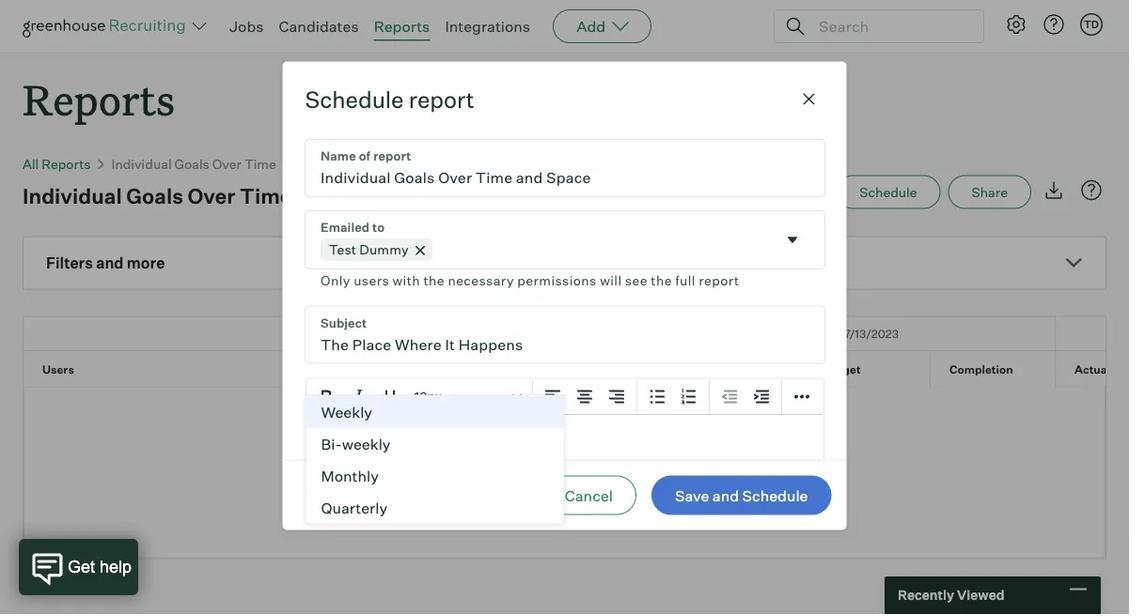 Task type: describe. For each thing, give the bounding box(es) containing it.
no
[[515, 464, 536, 483]]

add button
[[553, 9, 652, 43]]

all
[[23, 156, 39, 172]]

bi-weekly
[[321, 435, 391, 454]]

jobs
[[229, 17, 264, 36]]

reports link
[[374, 17, 430, 36]]

1 target from the left
[[449, 363, 486, 377]]

report inside field
[[698, 272, 739, 289]]

monthly option
[[306, 460, 564, 492]]

toggle flyout image
[[783, 230, 802, 249]]

12px group
[[306, 379, 823, 415]]

greenhouse recruiting image
[[23, 15, 192, 38]]

filters
[[46, 254, 93, 273]]

dummy
[[359, 241, 408, 258]]

with
[[392, 272, 420, 289]]

07/12/2023
[[462, 327, 524, 341]]

cancel
[[565, 487, 613, 506]]

1 vertical spatial time
[[240, 183, 292, 209]]

viewed
[[957, 588, 1005, 604]]

0 vertical spatial goals
[[175, 156, 209, 172]]

will
[[600, 272, 622, 289]]

necessary
[[447, 272, 514, 289]]

0 vertical spatial over
[[212, 156, 242, 172]]

integrations link
[[445, 17, 530, 36]]

quarterly option
[[306, 492, 564, 524]]

0 vertical spatial reports
[[374, 17, 430, 36]]

users
[[353, 272, 389, 289]]

2 the from the left
[[651, 272, 672, 289]]

recently
[[898, 588, 954, 604]]

test
[[329, 241, 356, 258]]

2 column header from the left
[[1056, 318, 1129, 350]]

see
[[625, 272, 647, 289]]

permissions
[[517, 272, 596, 289]]

full
[[675, 272, 695, 289]]

and for filters
[[96, 254, 124, 273]]

save and schedule this report to revisit it! element
[[750, 176, 836, 209]]

test dummy
[[329, 241, 408, 258]]

and for save
[[713, 487, 739, 506]]

3 toolbar from the left
[[709, 379, 782, 415]]

12px button
[[406, 381, 528, 413]]

3 actual from the left
[[1075, 363, 1111, 377]]

2 actual from the left
[[700, 363, 735, 377]]

1 column header from the left
[[24, 318, 306, 350]]

schedule button
[[836, 176, 941, 209]]

schedule inside button
[[742, 487, 808, 506]]

weekly
[[321, 403, 372, 422]]

schedule report
[[305, 85, 475, 113]]

share
[[972, 184, 1008, 200]]

row containing users
[[24, 351, 1129, 386]]



Task type: vqa. For each thing, say whether or not it's contained in the screenshot.
target
yes



Task type: locate. For each thing, give the bounding box(es) containing it.
the
[[423, 272, 444, 289], [651, 272, 672, 289]]

weekly option
[[306, 396, 564, 428]]

save inside button
[[773, 184, 803, 200]]

schedule for schedule report
[[305, 85, 404, 113]]

1 horizontal spatial report
[[698, 272, 739, 289]]

1 horizontal spatial completion
[[950, 363, 1013, 377]]

0 horizontal spatial schedule
[[305, 85, 404, 113]]

column header
[[24, 318, 306, 350], [1056, 318, 1129, 350]]

save and schedule
[[675, 487, 808, 506]]

07/13/2023
[[837, 327, 899, 341]]

report
[[409, 85, 475, 113], [698, 272, 739, 289]]

2 horizontal spatial schedule
[[860, 184, 917, 200]]

download image
[[1043, 179, 1065, 202]]

found
[[573, 464, 614, 483]]

individual down all reports
[[23, 183, 122, 209]]

0 vertical spatial time
[[244, 156, 276, 172]]

0 horizontal spatial target
[[449, 363, 486, 377]]

1 horizontal spatial and
[[713, 487, 739, 506]]

grid containing 07/12/2023
[[24, 318, 1129, 387]]

time
[[244, 156, 276, 172], [240, 183, 292, 209]]

configure image
[[1005, 13, 1028, 36]]

candidates
[[279, 17, 359, 36]]

individual goals over time
[[111, 156, 276, 172], [23, 183, 292, 209]]

target
[[449, 363, 486, 377], [825, 363, 861, 377]]

monthly
[[321, 467, 379, 486]]

toolbar
[[533, 379, 637, 415], [637, 379, 709, 415], [709, 379, 782, 415]]

grid
[[24, 318, 1129, 387]]

0 vertical spatial row
[[24, 318, 1129, 350]]

1 horizontal spatial actual
[[700, 363, 735, 377]]

None text field
[[305, 140, 824, 196], [305, 306, 824, 363], [305, 140, 824, 196], [305, 306, 824, 363]]

only
[[320, 272, 350, 289]]

list box
[[305, 395, 565, 524]]

2 row from the top
[[24, 351, 1129, 386]]

bi-weekly option
[[306, 428, 564, 460]]

1 vertical spatial row
[[24, 351, 1129, 386]]

save and schedule button
[[652, 476, 832, 516]]

0 vertical spatial individual
[[111, 156, 172, 172]]

save
[[773, 184, 803, 200], [675, 487, 709, 506]]

1 vertical spatial over
[[188, 183, 235, 209]]

reports up "schedule report"
[[374, 17, 430, 36]]

0 vertical spatial and
[[96, 254, 124, 273]]

Search text field
[[814, 13, 967, 40]]

1 horizontal spatial the
[[651, 272, 672, 289]]

data
[[539, 464, 570, 483]]

the right with
[[423, 272, 444, 289]]

the left full
[[651, 272, 672, 289]]

integrations
[[445, 17, 530, 36]]

cancel button
[[541, 476, 637, 516]]

jobs link
[[229, 17, 264, 36]]

save for save and schedule
[[675, 487, 709, 506]]

none field containing test dummy
[[305, 211, 824, 291]]

td
[[1084, 18, 1099, 31]]

1 vertical spatial reports
[[23, 71, 175, 127]]

2 horizontal spatial actual
[[1075, 363, 1111, 377]]

target down 07/13/2023
[[825, 363, 861, 377]]

filters and more
[[46, 254, 165, 273]]

schedule
[[305, 85, 404, 113], [860, 184, 917, 200], [742, 487, 808, 506]]

0 vertical spatial save
[[773, 184, 803, 200]]

more
[[127, 254, 165, 273]]

row containing 07/12/2023
[[24, 318, 1129, 350]]

save button
[[750, 176, 827, 209]]

individual
[[111, 156, 172, 172], [23, 183, 122, 209]]

candidates link
[[279, 17, 359, 36]]

actual
[[324, 363, 360, 377], [700, 363, 735, 377], [1075, 363, 1111, 377]]

td button
[[1077, 9, 1107, 39]]

faq image
[[1080, 179, 1103, 202]]

2 vertical spatial schedule
[[742, 487, 808, 506]]

1 vertical spatial and
[[713, 487, 739, 506]]

1 horizontal spatial schedule
[[742, 487, 808, 506]]

None field
[[305, 211, 824, 291]]

reports down greenhouse recruiting image
[[23, 71, 175, 127]]

target up '12px' popup button
[[449, 363, 486, 377]]

0 horizontal spatial report
[[409, 85, 475, 113]]

0 horizontal spatial save
[[675, 487, 709, 506]]

1 horizontal spatial save
[[773, 184, 803, 200]]

1 horizontal spatial target
[[825, 363, 861, 377]]

close modal icon image
[[798, 88, 820, 110]]

0 horizontal spatial completion
[[575, 363, 638, 377]]

bi-
[[321, 435, 342, 454]]

save inside button
[[675, 487, 709, 506]]

0 vertical spatial individual goals over time
[[111, 156, 276, 172]]

0 vertical spatial schedule
[[305, 85, 404, 113]]

1 vertical spatial individual goals over time
[[23, 183, 292, 209]]

0 horizontal spatial column header
[[24, 318, 306, 350]]

row
[[24, 318, 1129, 350], [24, 351, 1129, 386]]

reports
[[374, 17, 430, 36], [23, 71, 175, 127], [42, 156, 91, 172]]

1 the from the left
[[423, 272, 444, 289]]

save for save
[[773, 184, 803, 200]]

1 actual from the left
[[324, 363, 360, 377]]

1 completion from the left
[[575, 363, 638, 377]]

2 completion from the left
[[950, 363, 1013, 377]]

1 toolbar from the left
[[533, 379, 637, 415]]

and
[[96, 254, 124, 273], [713, 487, 739, 506]]

share button
[[948, 176, 1032, 209]]

individual right all reports 'link'
[[111, 156, 172, 172]]

12px
[[413, 389, 441, 404]]

no data found
[[515, 464, 614, 483]]

2 vertical spatial reports
[[42, 156, 91, 172]]

list box containing weekly
[[305, 395, 565, 524]]

1 vertical spatial schedule
[[860, 184, 917, 200]]

schedule for schedule
[[860, 184, 917, 200]]

users
[[42, 363, 74, 377]]

2 target from the left
[[825, 363, 861, 377]]

2 toolbar from the left
[[637, 379, 709, 415]]

completion
[[575, 363, 638, 377], [950, 363, 1013, 377]]

weekly
[[342, 435, 391, 454]]

quarterly
[[321, 499, 388, 518]]

add
[[577, 17, 606, 36]]

only users with the necessary permissions will see the full report
[[320, 272, 739, 289]]

schedule inside button
[[860, 184, 917, 200]]

12px toolbar
[[306, 379, 533, 415]]

1 vertical spatial individual
[[23, 183, 122, 209]]

0 horizontal spatial actual
[[324, 363, 360, 377]]

1 vertical spatial goals
[[126, 183, 183, 209]]

over
[[212, 156, 242, 172], [188, 183, 235, 209]]

1 row from the top
[[24, 318, 1129, 350]]

individual goals over time link
[[111, 156, 276, 172]]

1 vertical spatial save
[[675, 487, 709, 506]]

0 horizontal spatial the
[[423, 272, 444, 289]]

all reports link
[[23, 156, 91, 172]]

td button
[[1080, 13, 1103, 36]]

recently viewed
[[898, 588, 1005, 604]]

goals
[[175, 156, 209, 172], [126, 183, 183, 209]]

reports right all
[[42, 156, 91, 172]]

1 horizontal spatial column header
[[1056, 318, 1129, 350]]

report down reports link at left
[[409, 85, 475, 113]]

all reports
[[23, 156, 91, 172]]

1 vertical spatial report
[[698, 272, 739, 289]]

0 vertical spatial report
[[409, 85, 475, 113]]

report right full
[[698, 272, 739, 289]]

and inside save and schedule button
[[713, 487, 739, 506]]

0 horizontal spatial and
[[96, 254, 124, 273]]



